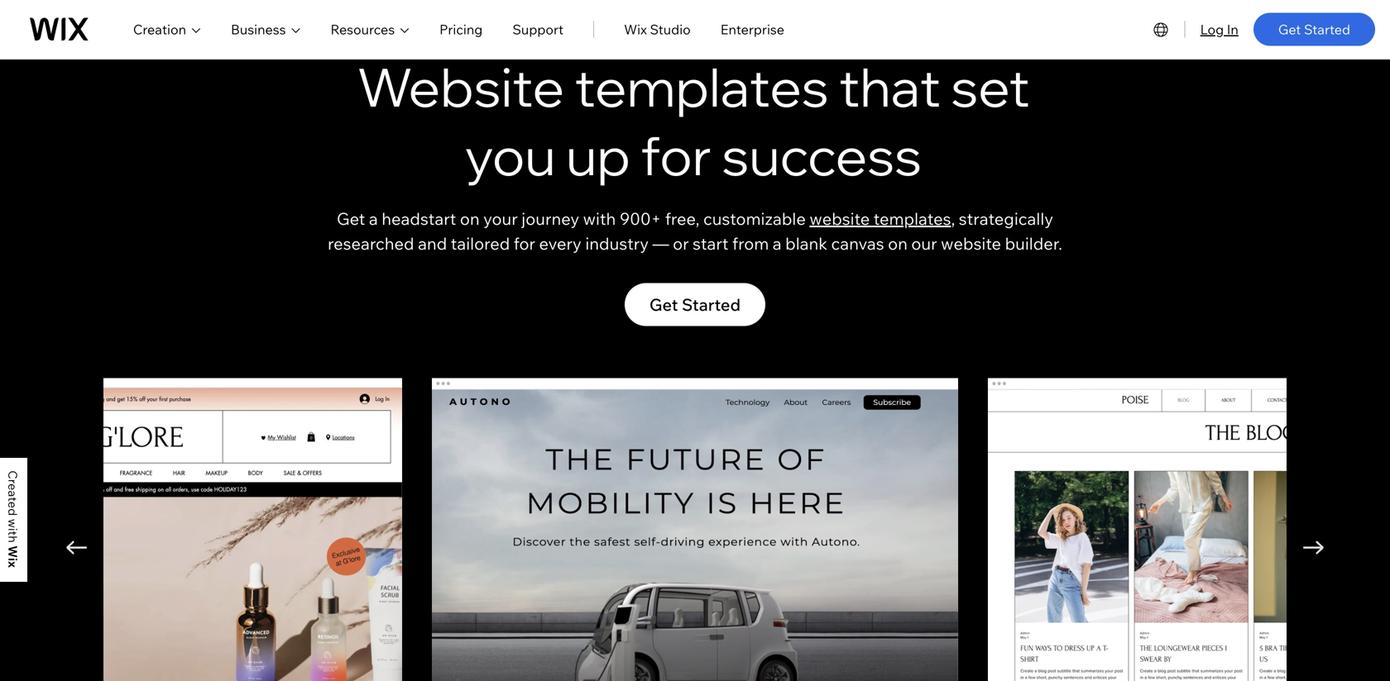 Task type: locate. For each thing, give the bounding box(es) containing it.
get started link down or
[[625, 283, 765, 326]]

for inside 'website templates that set you up for success'
[[641, 122, 712, 189]]

website for homepage skincare brand. image
[[0, 378, 402, 682]]

get down —
[[649, 295, 678, 315]]

0 horizontal spatial get started link
[[625, 283, 765, 326]]

1 horizontal spatial for
[[641, 122, 712, 189]]

language selector, english selected image
[[1152, 19, 1171, 39]]

get started down or
[[649, 295, 741, 315]]

business button
[[231, 19, 301, 39]]

1 horizontal spatial get started link
[[1254, 13, 1375, 46]]

website
[[810, 208, 870, 229], [941, 233, 1001, 254]]

a
[[369, 208, 378, 229], [773, 233, 782, 254]]

2 vertical spatial get
[[649, 295, 678, 315]]

0 horizontal spatial templates
[[575, 53, 829, 120]]

1 vertical spatial website
[[941, 233, 1001, 254]]

1 vertical spatial for
[[514, 233, 535, 254]]

0 horizontal spatial started
[[682, 295, 741, 315]]

you
[[465, 122, 556, 189]]

for
[[641, 122, 712, 189], [514, 233, 535, 254]]

0 horizontal spatial get
[[337, 208, 365, 229]]

templates
[[575, 53, 829, 120], [874, 208, 951, 229]]

for down your
[[514, 233, 535, 254]]

0 horizontal spatial get started
[[649, 295, 741, 315]]

resources button
[[331, 19, 410, 39]]

0 vertical spatial templates
[[575, 53, 829, 120]]

builder.
[[1005, 233, 1062, 254]]

headstart
[[382, 208, 456, 229]]

tailored
[[451, 233, 510, 254]]

a up "researched"
[[369, 208, 378, 229]]

for up the free,
[[641, 122, 712, 189]]

1 horizontal spatial templates
[[874, 208, 951, 229]]

get right in
[[1278, 21, 1301, 38]]

0 vertical spatial a
[[369, 208, 378, 229]]

next item image
[[1303, 541, 1324, 555]]

log in
[[1200, 21, 1239, 38]]

enterprise link
[[721, 19, 784, 39]]

0 vertical spatial get started link
[[1254, 13, 1375, 46]]

1 horizontal spatial on
[[888, 233, 908, 254]]

that
[[839, 53, 941, 120]]

website down , at the top right of page
[[941, 233, 1001, 254]]

0 vertical spatial on
[[460, 208, 480, 229]]

0 vertical spatial website
[[810, 208, 870, 229]]

0 vertical spatial get
[[1278, 21, 1301, 38]]

0 horizontal spatial for
[[514, 233, 535, 254]]

start
[[693, 233, 729, 254]]

website up canvas at the right of page
[[810, 208, 870, 229]]

free,
[[665, 208, 700, 229]]

website
[[357, 53, 564, 120]]

journey
[[522, 208, 579, 229]]

templates down studio
[[575, 53, 829, 120]]

get a headstart on your journey with 900+ free, customizable website templates , strategically researched and tailored for every industry — or start from a blank canvas on our website builder.
[[328, 208, 1062, 254]]

previous item image
[[66, 541, 87, 555]]

on left our
[[888, 233, 908, 254]]

get started link right in
[[1254, 13, 1375, 46]]

wix studio link
[[624, 19, 691, 39]]

0 vertical spatial for
[[641, 122, 712, 189]]

customizable
[[703, 208, 806, 229]]

get up "researched"
[[337, 208, 365, 229]]

log
[[1200, 21, 1224, 38]]

a right from
[[773, 233, 782, 254]]

,
[[951, 208, 955, 229]]

started
[[1304, 21, 1350, 38], [682, 295, 741, 315]]

on up tailored
[[460, 208, 480, 229]]

0 horizontal spatial on
[[460, 208, 480, 229]]

strategically
[[959, 208, 1053, 229]]

1 vertical spatial a
[[773, 233, 782, 254]]

1 horizontal spatial get started
[[1278, 21, 1350, 38]]

1 horizontal spatial a
[[773, 233, 782, 254]]

blank
[[785, 233, 828, 254]]

1 vertical spatial templates
[[874, 208, 951, 229]]

1 vertical spatial get
[[337, 208, 365, 229]]

website templates link
[[810, 208, 951, 229]]

1 horizontal spatial started
[[1304, 21, 1350, 38]]

get started link
[[1254, 13, 1375, 46], [625, 283, 765, 326]]

get started
[[1278, 21, 1350, 38], [649, 295, 741, 315]]

wix studio
[[624, 21, 691, 38]]

2 horizontal spatial get
[[1278, 21, 1301, 38]]

pricing link
[[439, 19, 483, 39]]

templates up our
[[874, 208, 951, 229]]

set
[[951, 53, 1030, 120]]

from
[[732, 233, 769, 254]]

on
[[460, 208, 480, 229], [888, 233, 908, 254]]

1 horizontal spatial get
[[649, 295, 678, 315]]

get started right in
[[1278, 21, 1350, 38]]

get
[[1278, 21, 1301, 38], [337, 208, 365, 229], [649, 295, 678, 315]]



Task type: describe. For each thing, give the bounding box(es) containing it.
business
[[231, 21, 286, 38]]

support link
[[513, 19, 564, 39]]

—
[[653, 233, 669, 254]]

pricing
[[439, 21, 483, 38]]

website templates that set you up for success
[[357, 53, 1030, 189]]

1 vertical spatial get started link
[[625, 283, 765, 326]]

blog for fashion website. image
[[988, 378, 1390, 682]]

templates inside get a headstart on your journey with 900+ free, customizable website templates , strategically researched and tailored for every industry — or start from a blank canvas on our website builder.
[[874, 208, 951, 229]]

our
[[911, 233, 937, 254]]

0 vertical spatial get started
[[1278, 21, 1350, 38]]

studio
[[650, 21, 691, 38]]

0 horizontal spatial a
[[369, 208, 378, 229]]

1 vertical spatial started
[[682, 295, 741, 315]]

your
[[483, 208, 518, 229]]

canvas
[[831, 233, 884, 254]]

log in link
[[1200, 19, 1239, 39]]

with
[[583, 208, 616, 229]]

in
[[1227, 21, 1239, 38]]

1 vertical spatial on
[[888, 233, 908, 254]]

creation button
[[133, 19, 201, 39]]

1 vertical spatial get started
[[649, 295, 741, 315]]

every
[[539, 233, 582, 254]]

wix
[[624, 21, 647, 38]]

templates inside 'website templates that set you up for success'
[[575, 53, 829, 120]]

support
[[513, 21, 564, 38]]

enterprise
[[721, 21, 784, 38]]

get inside get a headstart on your journey with 900+ free, customizable website templates , strategically researched and tailored for every industry — or start from a blank canvas on our website builder.
[[337, 208, 365, 229]]

up
[[566, 122, 630, 189]]

1 horizontal spatial website
[[941, 233, 1001, 254]]

or
[[673, 233, 689, 254]]

resources
[[331, 21, 395, 38]]

900+
[[620, 208, 661, 229]]

0 horizontal spatial website
[[810, 208, 870, 229]]

0 vertical spatial started
[[1304, 21, 1350, 38]]

success
[[722, 122, 922, 189]]

and
[[418, 233, 447, 254]]

website for self driving car. image
[[432, 378, 958, 682]]

industry
[[585, 233, 649, 254]]

researched
[[328, 233, 414, 254]]

creation
[[133, 21, 186, 38]]

created with wix image
[[8, 472, 17, 568]]

for inside get a headstart on your journey with 900+ free, customizable website templates , strategically researched and tailored for every industry — or start from a blank canvas on our website builder.
[[514, 233, 535, 254]]



Task type: vqa. For each thing, say whether or not it's contained in the screenshot.
inspiration
no



